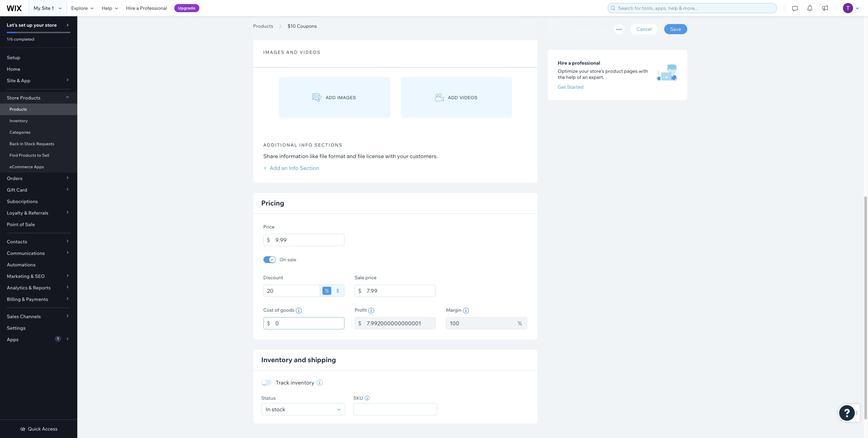 Task type: locate. For each thing, give the bounding box(es) containing it.
0 horizontal spatial an
[[281, 165, 288, 172]]

price
[[365, 275, 377, 281]]

back in stock requests
[[9, 141, 54, 147]]

1 add from the left
[[326, 95, 336, 100]]

upgrade button
[[174, 4, 199, 12]]

sales channels button
[[0, 311, 77, 323]]

inventory up the categories
[[9, 118, 28, 123]]

1 horizontal spatial info tooltip image
[[463, 308, 469, 314]]

& inside "popup button"
[[17, 78, 20, 84]]

store's
[[590, 68, 605, 74]]

your
[[34, 22, 44, 28], [579, 68, 589, 74], [397, 153, 409, 160]]

1 inside sidebar element
[[57, 337, 59, 342]]

None field
[[264, 404, 335, 416], [356, 404, 435, 416], [264, 404, 335, 416], [356, 404, 435, 416]]

0 vertical spatial sale
[[25, 222, 35, 228]]

payments
[[26, 297, 48, 303]]

an left expert.
[[583, 74, 588, 80]]

file left license
[[358, 153, 365, 160]]

1 horizontal spatial with
[[639, 68, 648, 74]]

access
[[42, 427, 58, 433]]

1 horizontal spatial %
[[518, 321, 522, 327]]

inventory inside sidebar element
[[9, 118, 28, 123]]

& left the reports
[[29, 285, 32, 291]]

2 vertical spatial your
[[397, 153, 409, 160]]

your down professional
[[579, 68, 589, 74]]

$10 up images and videos at left
[[288, 23, 296, 29]]

file right like
[[320, 153, 327, 160]]

0 horizontal spatial of
[[19, 222, 24, 228]]

0 vertical spatial %
[[325, 288, 329, 294]]

0 vertical spatial an
[[583, 74, 588, 80]]

point of sale link
[[0, 219, 77, 231]]

$ text field
[[367, 285, 436, 298]]

info tooltip image right margin at the bottom
[[463, 308, 469, 314]]

info
[[289, 165, 299, 172]]

products link
[[250, 23, 277, 30], [0, 104, 77, 115]]

1 down the settings link
[[57, 337, 59, 342]]

and for shipping
[[294, 356, 306, 365]]

of right help
[[577, 74, 582, 80]]

0 horizontal spatial 1
[[52, 5, 54, 11]]

file
[[320, 153, 327, 160], [358, 153, 365, 160]]

1 info tooltip image from the left
[[368, 308, 374, 314]]

0 horizontal spatial add
[[326, 95, 336, 100]]

of right "point"
[[19, 222, 24, 228]]

hire for hire a professional
[[558, 60, 567, 66]]

sale down the loyalty & referrals
[[25, 222, 35, 228]]

quick
[[28, 427, 41, 433]]

0 vertical spatial your
[[34, 22, 44, 28]]

& right billing
[[22, 297, 25, 303]]

0 vertical spatial products link
[[250, 23, 277, 30]]

and left videos
[[286, 50, 298, 55]]

$
[[267, 237, 270, 244], [358, 288, 362, 295], [336, 288, 339, 294], [267, 321, 270, 327], [358, 321, 362, 327]]

& for marketing
[[31, 274, 34, 280]]

1 vertical spatial sale
[[355, 275, 364, 281]]

billing
[[7, 297, 21, 303]]

share information like file format and file license with your customers.
[[263, 153, 438, 160]]

hire a professional link
[[122, 0, 171, 16]]

apps down settings
[[7, 337, 19, 343]]

hire inside $10 coupons form
[[558, 60, 567, 66]]

info tooltip image for profit
[[368, 308, 374, 314]]

1 vertical spatial apps
[[7, 337, 19, 343]]

of for point of sale
[[19, 222, 24, 228]]

1 vertical spatial 1
[[57, 337, 59, 342]]

sales
[[7, 314, 19, 320]]

2 info tooltip image from the left
[[463, 308, 469, 314]]

analytics & reports button
[[0, 283, 77, 294]]

images and videos
[[263, 50, 321, 55]]

& left the "seo"
[[31, 274, 34, 280]]

hire a professional
[[558, 60, 600, 66]]

status
[[261, 396, 276, 402]]

& for site
[[17, 78, 20, 84]]

0 vertical spatial a
[[136, 5, 139, 11]]

0 horizontal spatial your
[[34, 22, 44, 28]]

0 horizontal spatial inventory
[[9, 118, 28, 123]]

1 horizontal spatial an
[[583, 74, 588, 80]]

1 vertical spatial your
[[579, 68, 589, 74]]

marketing
[[7, 274, 30, 280]]

let's
[[7, 22, 17, 28]]

1 horizontal spatial your
[[397, 153, 409, 160]]

sku
[[353, 396, 363, 402]]

add videos
[[448, 95, 478, 100]]

0 horizontal spatial $10
[[253, 15, 275, 30]]

a left professional
[[136, 5, 139, 11]]

1 horizontal spatial hire
[[558, 60, 567, 66]]

info tooltip image
[[368, 308, 374, 314], [463, 308, 469, 314]]

with inside the optimize your store's product pages with the help of an expert.
[[639, 68, 648, 74]]

products right store
[[20, 95, 40, 101]]

1 horizontal spatial site
[[42, 5, 51, 11]]

products up images at the left of the page
[[253, 23, 273, 29]]

info tooltip image
[[296, 308, 302, 314]]

and left shipping
[[294, 356, 306, 365]]

$10
[[253, 15, 275, 30], [288, 23, 296, 29]]

your left customers.
[[397, 153, 409, 160]]

save
[[670, 26, 681, 32]]

0 horizontal spatial with
[[385, 153, 396, 160]]

get
[[558, 84, 566, 90]]

0 horizontal spatial apps
[[7, 337, 19, 343]]

loyalty & referrals button
[[0, 208, 77, 219]]

products link up images at the left of the page
[[250, 23, 277, 30]]

1 vertical spatial an
[[281, 165, 288, 172]]

1 vertical spatial hire
[[558, 60, 567, 66]]

1 vertical spatial site
[[7, 78, 16, 84]]

1 horizontal spatial inventory
[[261, 356, 292, 365]]

1 right my
[[52, 5, 54, 11]]

store products button
[[0, 92, 77, 104]]

add right gallery icon
[[326, 95, 336, 100]]

2 vertical spatial of
[[275, 308, 279, 314]]

0 horizontal spatial info tooltip image
[[368, 308, 374, 314]]

hire up optimize
[[558, 60, 567, 66]]

None text field
[[263, 285, 320, 298], [275, 318, 345, 330], [446, 318, 515, 330], [263, 285, 320, 298], [275, 318, 345, 330], [446, 318, 515, 330]]

1 vertical spatial of
[[19, 222, 24, 228]]

analytics & reports
[[7, 285, 51, 291]]

and right format
[[347, 153, 356, 160]]

0 horizontal spatial site
[[7, 78, 16, 84]]

a up optimize
[[569, 60, 571, 66]]

hire
[[126, 5, 135, 11], [558, 60, 567, 66]]

1 vertical spatial a
[[569, 60, 571, 66]]

site right my
[[42, 5, 51, 11]]

2 add from the left
[[448, 95, 458, 100]]

1 horizontal spatial 1
[[57, 337, 59, 342]]

track
[[276, 380, 289, 387]]

info
[[299, 142, 313, 148]]

settings link
[[0, 323, 77, 334]]

0 horizontal spatial a
[[136, 5, 139, 11]]

0 horizontal spatial file
[[320, 153, 327, 160]]

1 horizontal spatial of
[[275, 308, 279, 314]]

1 horizontal spatial a
[[569, 60, 571, 66]]

inventory up track
[[261, 356, 292, 365]]

site
[[42, 5, 51, 11], [7, 78, 16, 84]]

1 vertical spatial with
[[385, 153, 396, 160]]

& inside dropdown button
[[31, 274, 34, 280]]

professional
[[572, 60, 600, 66]]

of inside sidebar element
[[19, 222, 24, 228]]

2 vertical spatial and
[[294, 356, 306, 365]]

save button
[[664, 24, 687, 34]]

2 horizontal spatial your
[[579, 68, 589, 74]]

app
[[21, 78, 30, 84]]

add right "videos icon"
[[448, 95, 458, 100]]

add images
[[326, 95, 356, 100]]

images
[[337, 95, 356, 100]]

your inside the optimize your store's product pages with the help of an expert.
[[579, 68, 589, 74]]

2 horizontal spatial of
[[577, 74, 582, 80]]

1 horizontal spatial add
[[448, 95, 458, 100]]

inventory inside $10 coupons form
[[261, 356, 292, 365]]

your right up
[[34, 22, 44, 28]]

& left app
[[17, 78, 20, 84]]

products link down store products at top
[[0, 104, 77, 115]]

info tooltip image for margin
[[463, 308, 469, 314]]

gift card button
[[0, 185, 77, 196]]

apps down find products to sell link
[[34, 165, 44, 170]]

0 vertical spatial with
[[639, 68, 648, 74]]

shipping
[[308, 356, 336, 365]]

help
[[566, 74, 576, 80]]

of right cost
[[275, 308, 279, 314]]

0 vertical spatial and
[[286, 50, 298, 55]]

products inside $10 coupons form
[[253, 23, 273, 29]]

sale
[[25, 222, 35, 228], [355, 275, 364, 281]]

0 vertical spatial of
[[577, 74, 582, 80]]

0 horizontal spatial hire
[[126, 5, 135, 11]]

an left info
[[281, 165, 288, 172]]

0 horizontal spatial %
[[325, 288, 329, 294]]

point of sale
[[7, 222, 35, 228]]

and for videos
[[286, 50, 298, 55]]

let's set up your store
[[7, 22, 57, 28]]

Start typing a brand name field
[[560, 18, 675, 29]]

sale left price
[[355, 275, 364, 281]]

sidebar element
[[0, 16, 77, 439]]

automations
[[7, 262, 36, 268]]

1 vertical spatial inventory
[[261, 356, 292, 365]]

videos
[[300, 50, 321, 55]]

hire right the help button in the left top of the page
[[126, 5, 135, 11]]

& for analytics
[[29, 285, 32, 291]]

1 horizontal spatial apps
[[34, 165, 44, 170]]

a inside $10 coupons form
[[569, 60, 571, 66]]

$10 up images at the left of the page
[[253, 15, 275, 30]]

of for cost of goods
[[275, 308, 279, 314]]

with right license
[[385, 153, 396, 160]]

hire a professional
[[126, 5, 167, 11]]

coupons
[[277, 15, 330, 30], [297, 23, 317, 29]]

communications
[[7, 251, 45, 257]]

a
[[136, 5, 139, 11], [569, 60, 571, 66]]

1 horizontal spatial sale
[[355, 275, 364, 281]]

0 horizontal spatial sale
[[25, 222, 35, 228]]

None text field
[[275, 234, 345, 247], [367, 318, 436, 330], [275, 234, 345, 247], [367, 318, 436, 330]]

of inside the optimize your store's product pages with the help of an expert.
[[577, 74, 582, 80]]

$10 coupons form
[[77, 0, 868, 439]]

1 horizontal spatial file
[[358, 153, 365, 160]]

with right the pages
[[639, 68, 648, 74]]

inventory
[[9, 118, 28, 123], [261, 356, 292, 365]]

1 horizontal spatial products link
[[250, 23, 277, 30]]

0 vertical spatial apps
[[34, 165, 44, 170]]

products inside "dropdown button"
[[20, 95, 40, 101]]

automations link
[[0, 259, 77, 271]]

0 vertical spatial hire
[[126, 5, 135, 11]]

hire for hire a professional
[[126, 5, 135, 11]]

categories
[[9, 130, 31, 135]]

info tooltip image right "profit"
[[368, 308, 374, 314]]

0 vertical spatial inventory
[[9, 118, 28, 123]]

on
[[280, 257, 286, 263]]

site down home on the top of the page
[[7, 78, 16, 84]]

$10 coupons
[[253, 15, 330, 30], [288, 23, 317, 29]]

& right loyalty
[[24, 210, 27, 216]]

add for add images
[[326, 95, 336, 100]]

0 horizontal spatial products link
[[0, 104, 77, 115]]

find products to sell
[[9, 153, 49, 158]]

back
[[9, 141, 19, 147]]

&
[[17, 78, 20, 84], [24, 210, 27, 216], [31, 274, 34, 280], [29, 285, 32, 291], [22, 297, 25, 303]]

share
[[263, 153, 278, 160]]



Task type: describe. For each thing, give the bounding box(es) containing it.
contacts button
[[0, 236, 77, 248]]

up
[[27, 22, 33, 28]]

an inside the optimize your store's product pages with the help of an expert.
[[583, 74, 588, 80]]

0 vertical spatial 1
[[52, 5, 54, 11]]

seo
[[35, 274, 45, 280]]

setup
[[7, 55, 20, 61]]

& for billing
[[22, 297, 25, 303]]

product
[[606, 68, 623, 74]]

quick access
[[28, 427, 58, 433]]

pages
[[624, 68, 638, 74]]

store products
[[7, 95, 40, 101]]

the
[[558, 74, 565, 80]]

additional info sections
[[263, 142, 343, 148]]

images
[[263, 50, 285, 55]]

1/6 completed
[[7, 37, 34, 42]]

help button
[[98, 0, 122, 16]]

pricing
[[261, 199, 284, 208]]

products link inside $10 coupons form
[[250, 23, 277, 30]]

1 file from the left
[[320, 153, 327, 160]]

home
[[7, 66, 20, 72]]

billing & payments button
[[0, 294, 77, 306]]

1 horizontal spatial $10
[[288, 23, 296, 29]]

store
[[45, 22, 57, 28]]

to
[[37, 153, 41, 158]]

inventory and shipping
[[261, 356, 336, 365]]

your inside sidebar element
[[34, 22, 44, 28]]

Search for tools, apps, help & more... field
[[616, 3, 775, 13]]

reports
[[33, 285, 51, 291]]

0 vertical spatial site
[[42, 5, 51, 11]]

inventory
[[291, 380, 314, 387]]

on sale
[[280, 257, 296, 263]]

subscriptions
[[7, 199, 38, 205]]

products up 'ecommerce apps'
[[19, 153, 36, 158]]

quick access button
[[20, 427, 58, 433]]

1 vertical spatial %
[[518, 321, 522, 327]]

discount
[[263, 275, 283, 281]]

goods
[[280, 308, 294, 314]]

sell
[[42, 153, 49, 158]]

add for add videos
[[448, 95, 458, 100]]

add
[[270, 165, 280, 172]]

get started link
[[558, 84, 584, 90]]

1/6
[[7, 37, 13, 42]]

additional
[[263, 142, 298, 148]]

requests
[[36, 141, 54, 147]]

orders
[[7, 176, 22, 182]]

inventory for inventory
[[9, 118, 28, 123]]

channels
[[20, 314, 41, 320]]

ecommerce apps link
[[0, 161, 77, 173]]

store
[[7, 95, 19, 101]]

upgrade
[[178, 5, 195, 11]]

gallery image
[[313, 93, 322, 102]]

$10 coupons up videos
[[288, 23, 317, 29]]

& for loyalty
[[24, 210, 27, 216]]

1 vertical spatial products link
[[0, 104, 77, 115]]

price
[[263, 224, 275, 230]]

a for professional
[[569, 60, 571, 66]]

communications button
[[0, 248, 77, 259]]

home link
[[0, 63, 77, 75]]

add an info section link
[[263, 165, 319, 172]]

cancel
[[637, 26, 652, 32]]

referrals
[[28, 210, 48, 216]]

setup link
[[0, 52, 77, 63]]

sale inside point of sale link
[[25, 222, 35, 228]]

margin
[[446, 308, 462, 314]]

marketing & seo
[[7, 274, 45, 280]]

products down store
[[9, 107, 27, 112]]

gift
[[7, 187, 15, 193]]

cost
[[263, 308, 274, 314]]

categories link
[[0, 127, 77, 138]]

customers.
[[410, 153, 438, 160]]

inventory for inventory and shipping
[[261, 356, 292, 365]]

find products to sell link
[[0, 150, 77, 161]]

sale
[[287, 257, 296, 263]]

expert.
[[589, 74, 604, 80]]

license
[[367, 153, 384, 160]]

orders button
[[0, 173, 77, 185]]

started
[[567, 84, 584, 90]]

add an info section
[[269, 165, 319, 172]]

sale inside $10 coupons form
[[355, 275, 364, 281]]

marketing & seo button
[[0, 271, 77, 283]]

1 vertical spatial and
[[347, 153, 356, 160]]

sales channels
[[7, 314, 41, 320]]

set
[[19, 22, 26, 28]]

professional
[[140, 5, 167, 11]]

inventory link
[[0, 115, 77, 127]]

sale price
[[355, 275, 377, 281]]

cost of goods
[[263, 308, 294, 314]]

settings
[[7, 326, 26, 332]]

site & app button
[[0, 75, 77, 86]]

section
[[300, 165, 319, 172]]

loyalty & referrals
[[7, 210, 48, 216]]

profit
[[355, 308, 367, 314]]

a for professional
[[136, 5, 139, 11]]

billing & payments
[[7, 297, 48, 303]]

site inside "popup button"
[[7, 78, 16, 84]]

stock
[[24, 141, 35, 147]]

$10 coupons up images and videos at left
[[253, 15, 330, 30]]

2 file from the left
[[358, 153, 365, 160]]

point
[[7, 222, 18, 228]]

videos icon image
[[435, 93, 444, 102]]

my
[[34, 5, 41, 11]]

subscriptions link
[[0, 196, 77, 208]]

site & app
[[7, 78, 30, 84]]



Task type: vqa. For each thing, say whether or not it's contained in the screenshot.
'your' to the middle
yes



